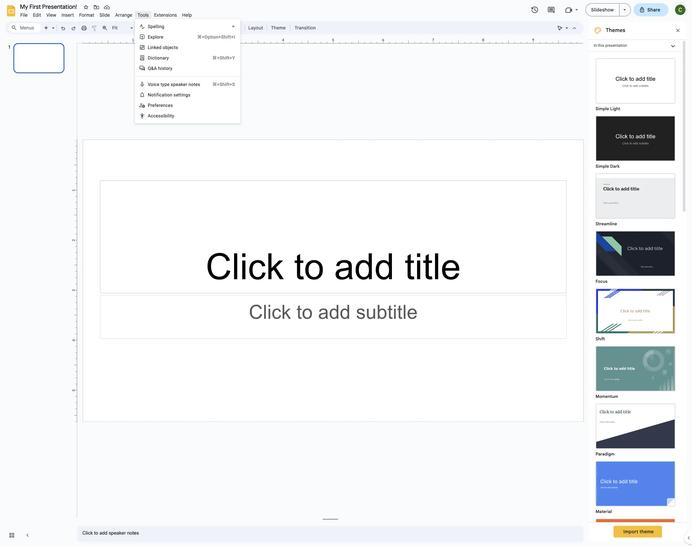 Task type: vqa. For each thing, say whether or not it's contained in the screenshot.


Task type: describe. For each thing, give the bounding box(es) containing it.
edit
[[33, 12, 41, 18]]

momentum
[[596, 394, 619, 399]]

Streamline radio
[[593, 170, 679, 228]]

accessibility c element
[[148, 113, 176, 118]]

theme
[[640, 529, 654, 535]]

dark
[[611, 164, 620, 169]]

p references
[[148, 103, 173, 108]]

history
[[158, 66, 172, 71]]

voice type speaker notes v element
[[148, 82, 202, 87]]

d ictionary
[[148, 55, 169, 61]]

view
[[46, 12, 56, 18]]

background button
[[212, 23, 244, 33]]

⌘+option+shift+i element
[[190, 34, 235, 40]]

simple for simple dark
[[596, 164, 610, 169]]

Simple Dark radio
[[593, 113, 679, 170]]

paradigm
[[596, 451, 615, 457]]

notes
[[189, 82, 200, 87]]

help menu item
[[180, 11, 195, 19]]

option group inside 'themes' section
[[589, 52, 682, 547]]

⌘+shift+y element
[[205, 55, 235, 61]]

slideshow
[[592, 7, 614, 13]]

theme button
[[268, 23, 289, 33]]

speaker
[[171, 82, 187, 87]]

presentation options image
[[624, 9, 626, 10]]

shift
[[596, 336, 605, 342]]

⌘+option+shift+i
[[197, 34, 235, 40]]

navigation inside themes application
[[0, 37, 72, 547]]

simple light
[[596, 106, 621, 112]]

focus
[[596, 279, 608, 284]]

material
[[596, 509, 612, 515]]

menu bar inside menu bar banner
[[18, 9, 195, 19]]

view menu item
[[44, 11, 59, 19]]

transition
[[295, 25, 316, 31]]

v
[[148, 82, 151, 87]]

o
[[151, 92, 154, 97]]

Zoom text field
[[111, 23, 130, 32]]

tification
[[154, 92, 172, 97]]

e
[[161, 34, 163, 40]]

mode and view toolbar
[[555, 21, 580, 34]]

Momentum radio
[[593, 343, 679, 400]]

⌘+shift+s
[[213, 82, 235, 87]]

Shift radio
[[593, 285, 679, 343]]

menu inside themes application
[[135, 19, 240, 123]]

live pointer settings image
[[564, 24, 569, 26]]

a c cessibility
[[148, 113, 174, 118]]

arrange menu item
[[113, 11, 135, 19]]

slide
[[100, 12, 110, 18]]

tools
[[138, 12, 149, 18]]

r
[[159, 34, 161, 40]]

Material radio
[[593, 458, 679, 516]]

s
[[148, 24, 151, 29]]

presentation
[[606, 43, 628, 48]]

v oice type speaker notes
[[148, 82, 200, 87]]

inked
[[150, 45, 162, 50]]

Menus field
[[8, 23, 41, 32]]

extensions
[[154, 12, 177, 18]]

dictionary d element
[[148, 55, 171, 61]]

file
[[20, 12, 28, 18]]

import theme
[[624, 529, 654, 535]]

explo r e
[[148, 34, 163, 40]]

themes application
[[0, 0, 693, 547]]

themes section
[[589, 21, 687, 547]]

⌘+shift+s element
[[205, 81, 235, 88]]

Simple Light radio
[[593, 55, 679, 547]]



Task type: locate. For each thing, give the bounding box(es) containing it.
slide menu item
[[97, 11, 113, 19]]

a
[[148, 113, 151, 118]]

transition button
[[292, 23, 319, 33]]

references
[[151, 103, 173, 108]]

Zoom field
[[110, 23, 136, 33]]

option group
[[589, 52, 682, 547]]

this
[[598, 43, 605, 48]]

layout button
[[246, 23, 265, 33]]

simple for simple light
[[596, 106, 610, 112]]

ictionary
[[151, 55, 169, 61]]

layout
[[248, 25, 263, 31]]

import
[[624, 529, 639, 535]]

menu bar
[[18, 9, 195, 19]]

►
[[232, 25, 236, 28]]

streamline
[[596, 221, 617, 227]]

p
[[148, 103, 151, 108]]

objects
[[163, 45, 178, 50]]

Rename text field
[[18, 3, 81, 10]]

format menu item
[[77, 11, 97, 19]]

c
[[151, 113, 153, 118]]

Swiss radio
[[593, 516, 679, 547]]

q &a history
[[148, 66, 172, 71]]

0 vertical spatial simple
[[596, 106, 610, 112]]

swiss image
[[597, 519, 675, 547]]

simple dark
[[596, 164, 620, 169]]

in
[[594, 43, 597, 48]]

linked objects l element
[[148, 45, 180, 50]]

in this presentation
[[594, 43, 628, 48]]

option group containing simple light
[[589, 52, 682, 547]]

share button
[[634, 3, 669, 16]]

background
[[215, 25, 241, 31]]

edit menu item
[[30, 11, 44, 19]]

Focus radio
[[593, 228, 679, 285]]

q
[[148, 66, 151, 71]]

explore r element
[[148, 34, 165, 40]]

l
[[148, 45, 150, 50]]

theme
[[271, 25, 286, 31]]

n o tification settings
[[148, 92, 191, 97]]

1 vertical spatial simple
[[596, 164, 610, 169]]

menu bar banner
[[0, 0, 693, 547]]

l inked objects
[[148, 45, 178, 50]]

⌘+shift+y
[[212, 55, 235, 61]]

q&a history q element
[[148, 66, 174, 71]]

preferences p element
[[148, 103, 175, 108]]

slideshow button
[[586, 3, 620, 16]]

d
[[148, 55, 151, 61]]

notification settings o element
[[148, 92, 192, 97]]

navigation
[[0, 37, 72, 547]]

arrange
[[115, 12, 132, 18]]

themes
[[606, 27, 626, 34]]

menu containing s
[[135, 19, 240, 123]]

type
[[161, 82, 170, 87]]

insert
[[62, 12, 74, 18]]

&a
[[151, 66, 157, 71]]

new slide with layout image
[[50, 24, 55, 26]]

Star checkbox
[[81, 3, 91, 12]]

oice
[[151, 82, 160, 87]]

insert menu item
[[59, 11, 77, 19]]

import theme button
[[614, 526, 662, 538]]

simple left light
[[596, 106, 610, 112]]

menu
[[135, 19, 240, 123]]

simple left the 'dark'
[[596, 164, 610, 169]]

spelling s element
[[148, 24, 166, 29]]

Paradigm radio
[[593, 400, 679, 458]]

menu bar containing file
[[18, 9, 195, 19]]

in this presentation tab
[[589, 40, 682, 52]]

settings
[[174, 92, 191, 97]]

simple
[[596, 106, 610, 112], [596, 164, 610, 169]]

1 simple from the top
[[596, 106, 610, 112]]

main toolbar
[[41, 23, 319, 33]]

extensions menu item
[[152, 11, 180, 19]]

file menu item
[[18, 11, 30, 19]]

share
[[648, 7, 661, 13]]

help
[[182, 12, 192, 18]]

light
[[611, 106, 621, 112]]

explo
[[148, 34, 159, 40]]

n
[[148, 92, 151, 97]]

cessibility
[[153, 113, 174, 118]]

tools menu item
[[135, 11, 152, 19]]

format
[[79, 12, 94, 18]]

2 simple from the top
[[596, 164, 610, 169]]

pelling
[[151, 24, 165, 29]]

s pelling
[[148, 24, 165, 29]]



